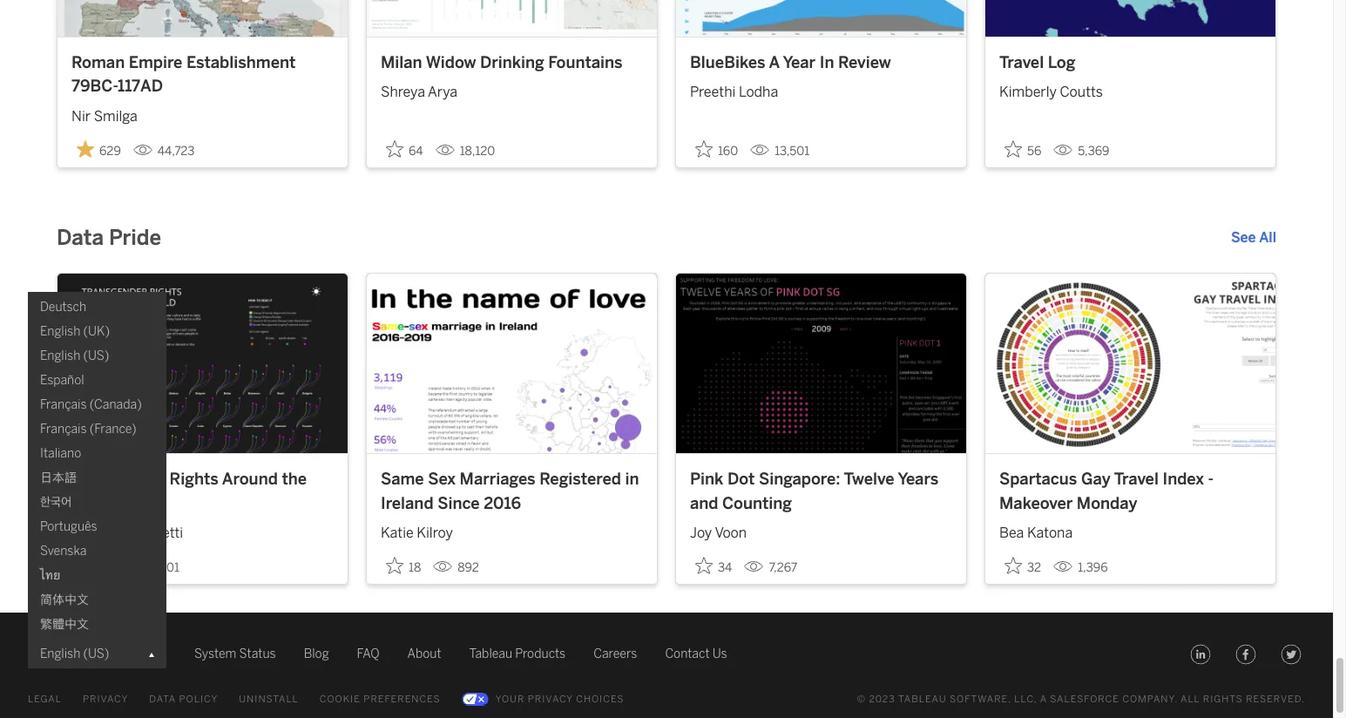 Task type: vqa. For each thing, say whether or not it's contained in the screenshot.
English (US) option (US)
yes



Task type: locate. For each thing, give the bounding box(es) containing it.
svenska
[[40, 544, 87, 559]]

english (us) inside option
[[40, 349, 109, 364]]

(us) inside option
[[83, 349, 109, 364]]

1 horizontal spatial data
[[149, 694, 176, 705]]

reserved.
[[1247, 694, 1306, 705]]

tableau
[[470, 647, 513, 662], [899, 694, 947, 705]]

892 views element
[[426, 554, 486, 582]]

1 vertical spatial all
[[1181, 694, 1201, 705]]

160
[[718, 144, 738, 158]]

english (uk) option
[[28, 320, 166, 344]]

your privacy choices link
[[462, 690, 625, 711]]

0 horizontal spatial rights
[[170, 470, 219, 489]]

italiano
[[40, 446, 81, 461]]

rights up 'saverio rocchetti' link at the left of the page
[[170, 470, 219, 489]]

all right see
[[1260, 229, 1277, 246]]

kimberly
[[1000, 84, 1057, 100]]

travel up monday
[[1115, 470, 1159, 489]]

faq link
[[357, 644, 380, 665]]

tableau up the your
[[470, 647, 513, 662]]

(us) down 繁體中文 option
[[83, 647, 109, 662]]

2023
[[869, 694, 896, 705]]

see all
[[1232, 229, 1277, 246]]

français (canada) option
[[28, 393, 166, 418]]

0 vertical spatial tableau
[[470, 647, 513, 662]]

data for data policy
[[149, 694, 176, 705]]

travel up kimberly
[[1000, 53, 1044, 72]]

1 vertical spatial travel
[[1115, 470, 1159, 489]]

2 vertical spatial english
[[40, 647, 80, 662]]

joy voon
[[690, 525, 747, 541]]

2 english (us) from the top
[[40, 647, 109, 662]]

한국어 option
[[28, 491, 166, 515]]

world
[[71, 494, 116, 513]]

blog
[[304, 647, 329, 662]]

english inside option
[[40, 349, 80, 364]]

ireland
[[381, 494, 434, 513]]

Add Favorite button
[[690, 552, 738, 581]]

‫nir smilga‬‎
[[71, 108, 137, 124]]

add favorite button down preethi at the top of page
[[690, 135, 744, 164]]

data left policy
[[149, 694, 176, 705]]

add favorite button for same sex marriages registered in ireland since 2016
[[381, 552, 426, 581]]

français down the español
[[40, 398, 87, 412]]

2 français from the top
[[40, 422, 87, 437]]

简体中文 option
[[28, 589, 166, 613]]

since
[[438, 494, 480, 513]]

spartacus gay travel index - makeover monday
[[1000, 470, 1214, 513]]

milan
[[381, 53, 422, 72]]

the
[[282, 470, 307, 489]]

1 français from the top
[[40, 398, 87, 412]]

1 horizontal spatial rights
[[1204, 694, 1244, 705]]

rights
[[170, 470, 219, 489], [1204, 694, 1244, 705]]

english (us) inside selected language element
[[40, 647, 109, 662]]

data inside heading
[[57, 225, 104, 250]]

twelve
[[844, 470, 895, 489]]

(us) inside selected language element
[[83, 647, 109, 662]]

2 (us) from the top
[[83, 647, 109, 662]]

llc,
[[1015, 694, 1038, 705]]

english (us) for the english (us) option at the left of the page
[[40, 349, 109, 364]]

english up the español
[[40, 349, 80, 364]]

pride
[[109, 225, 161, 250]]

years
[[898, 470, 939, 489]]

1 vertical spatial rights
[[1204, 694, 1244, 705]]

français up italiano
[[40, 422, 87, 437]]

rights left reserved.
[[1204, 694, 1244, 705]]

日本語
[[40, 471, 77, 486]]

5,369 views element
[[1047, 137, 1117, 165]]

1 vertical spatial tableau
[[899, 694, 947, 705]]

1 english (us) from the top
[[40, 349, 109, 364]]

a
[[1041, 694, 1048, 705]]

pink
[[690, 470, 724, 489]]

tableau products
[[470, 647, 566, 662]]

roman empire establishment 79bc-117ad link
[[71, 51, 334, 99]]

6,601 views element
[[118, 554, 186, 582]]

0 vertical spatial data
[[57, 225, 104, 250]]

64
[[409, 144, 423, 158]]

3 english from the top
[[40, 647, 80, 662]]

uninstall
[[239, 694, 299, 705]]

about
[[408, 647, 442, 662]]

english down 繁體中文
[[40, 647, 80, 662]]

português option
[[28, 515, 166, 540]]

0 vertical spatial all
[[1260, 229, 1277, 246]]

tableau right 2023
[[899, 694, 947, 705]]

select your preferred language list box
[[28, 292, 166, 641]]

1 (us) from the top
[[83, 349, 109, 364]]

travel log link
[[1000, 51, 1262, 75]]

1 vertical spatial english
[[40, 349, 80, 364]]

add favorite button down the "shreya"
[[381, 135, 429, 164]]

(canada)
[[90, 398, 142, 412]]

choices
[[576, 694, 625, 705]]

cookie preferences button
[[320, 690, 441, 711]]

selected language element
[[40, 641, 154, 669]]

same sex marriages registered in ireland since 2016 link
[[381, 468, 643, 516]]

workbook thumbnail image for rights
[[58, 273, 348, 453]]

1 horizontal spatial all
[[1260, 229, 1277, 246]]

Add Favorite button
[[381, 135, 429, 164], [690, 135, 744, 164], [71, 552, 118, 581], [381, 552, 426, 581]]

add favorite button for bluebikes a year in review
[[690, 135, 744, 164]]

company.
[[1123, 694, 1178, 705]]

lodha
[[739, 84, 779, 100]]

travel log
[[1000, 53, 1076, 72]]

english for the english (us) option at the left of the page
[[40, 349, 80, 364]]

0 horizontal spatial data
[[57, 225, 104, 250]]

日本語 option
[[28, 466, 166, 491]]

(us) for selected language element
[[83, 647, 109, 662]]

0 horizontal spatial travel
[[1000, 53, 1044, 72]]

english for english (uk) option
[[40, 324, 80, 339]]

data left pride
[[57, 225, 104, 250]]

6,601
[[150, 561, 179, 575]]

add favorite button down "saverio"
[[71, 552, 118, 581]]

1 horizontal spatial privacy
[[528, 694, 573, 705]]

2 english from the top
[[40, 349, 80, 364]]

data
[[57, 225, 104, 250], [149, 694, 176, 705]]

pink dot singapore: twelve years and counting link
[[690, 468, 953, 516]]

arya
[[428, 84, 458, 100]]

travel inside spartacus gay travel index - makeover monday
[[1115, 470, 1159, 489]]

1 vertical spatial français
[[40, 422, 87, 437]]

katie kilroy link
[[381, 516, 643, 544]]

english inside option
[[40, 324, 80, 339]]

deutsch option
[[28, 292, 166, 320]]

singapore:
[[759, 470, 841, 489]]

add favorite button containing 160
[[690, 135, 744, 164]]

your
[[496, 694, 525, 705]]

1 english from the top
[[40, 324, 80, 339]]

workbook thumbnail image for a
[[676, 0, 967, 36]]

privacy down selected language element
[[83, 694, 128, 705]]

1 vertical spatial english (us)
[[40, 647, 109, 662]]

ไทย option
[[28, 564, 166, 589]]

1 vertical spatial (us)
[[83, 647, 109, 662]]

data pride heading
[[57, 224, 161, 252]]

0 vertical spatial travel
[[1000, 53, 1044, 72]]

0 vertical spatial english
[[40, 324, 80, 339]]

workbook thumbnail image for empire
[[58, 0, 348, 36]]

workbook thumbnail image for log
[[986, 0, 1276, 36]]

0 vertical spatial (us)
[[83, 349, 109, 364]]

english down deutsch
[[40, 324, 80, 339]]

(us)
[[83, 349, 109, 364], [83, 647, 109, 662]]

18,120
[[460, 144, 495, 158]]

spartacus gay travel index - makeover monday link
[[1000, 468, 1262, 516]]

contact
[[665, 647, 710, 662]]

0 horizontal spatial tableau
[[470, 647, 513, 662]]

繁體中文 option
[[28, 613, 166, 641]]

privacy right the your
[[528, 694, 573, 705]]

joy
[[690, 525, 712, 541]]

add favorite button containing 18
[[381, 552, 426, 581]]

0 vertical spatial english (us)
[[40, 349, 109, 364]]

english (us) down english (uk)
[[40, 349, 109, 364]]

system status link
[[194, 644, 276, 665]]

(us) down english (uk) option
[[83, 349, 109, 364]]

around
[[222, 470, 278, 489]]

katona
[[1028, 525, 1073, 541]]

rights inside transgender rights around the world
[[170, 470, 219, 489]]

bluebikes a year in review
[[690, 53, 892, 72]]

privacy
[[83, 694, 128, 705], [528, 694, 573, 705]]

13,501 views element
[[744, 137, 817, 165]]

add favorite button down katie
[[381, 552, 426, 581]]

1 vertical spatial data
[[149, 694, 176, 705]]

all inside see all data pride element
[[1260, 229, 1277, 246]]

add favorite button for transgender rights around the world
[[71, 552, 118, 581]]

preethi lodha link
[[690, 75, 953, 103]]

7,267 views element
[[738, 554, 805, 582]]

voon
[[715, 525, 747, 541]]

18
[[409, 561, 421, 575]]

(france)
[[90, 422, 137, 437]]

©
[[857, 694, 866, 705]]

cookie preferences
[[320, 694, 441, 705]]

english (us) down 繁體中文
[[40, 647, 109, 662]]

0 vertical spatial français
[[40, 398, 87, 412]]

ไทย
[[40, 568, 60, 583]]

workbook thumbnail image
[[58, 0, 348, 36], [367, 0, 657, 36], [676, 0, 967, 36], [986, 0, 1276, 36], [58, 273, 348, 453], [367, 273, 657, 453], [676, 273, 967, 453], [986, 273, 1276, 453]]

travel
[[1000, 53, 1044, 72], [1115, 470, 1159, 489]]

english (us)
[[40, 349, 109, 364], [40, 647, 109, 662]]

all right company.
[[1181, 694, 1201, 705]]

0 vertical spatial rights
[[170, 470, 219, 489]]

1 horizontal spatial travel
[[1115, 470, 1159, 489]]

0 horizontal spatial privacy
[[83, 694, 128, 705]]

add favorite button containing 64
[[381, 135, 429, 164]]

kimberly coutts
[[1000, 84, 1103, 100]]

english inside selected language element
[[40, 647, 80, 662]]



Task type: describe. For each thing, give the bounding box(es) containing it.
careers link
[[594, 644, 638, 665]]

español option
[[28, 369, 166, 393]]

workbook thumbnail image for dot
[[676, 273, 967, 453]]

joy voon link
[[690, 516, 953, 544]]

transgender rights around the world link
[[71, 468, 334, 516]]

english for selected language element
[[40, 647, 80, 662]]

bea
[[1000, 525, 1024, 541]]

katie kilroy
[[381, 525, 453, 541]]

shreya arya link
[[381, 75, 643, 103]]

français for français (canada)
[[40, 398, 87, 412]]

svenska option
[[28, 540, 166, 564]]

gay
[[1082, 470, 1111, 489]]

add favorite button for milan widow drinking fountains
[[381, 135, 429, 164]]

milan widow drinking fountains link
[[381, 51, 643, 75]]

about link
[[408, 644, 442, 665]]

7,267
[[769, 561, 798, 575]]

32
[[1028, 561, 1042, 575]]

drinking
[[480, 53, 545, 72]]

한국어
[[40, 495, 72, 510]]

us
[[713, 647, 728, 662]]

review
[[839, 53, 892, 72]]

smilga‬‎
[[94, 108, 137, 124]]

index
[[1163, 470, 1205, 489]]

fountains
[[549, 53, 623, 72]]

roman empire establishment 79bc-117ad
[[71, 53, 296, 96]]

privacy link
[[83, 690, 128, 711]]

transgender rights around the world
[[71, 470, 307, 513]]

in
[[820, 53, 835, 72]]

data for data pride
[[57, 225, 104, 250]]

bluebikes
[[690, 53, 766, 72]]

1 horizontal spatial tableau
[[899, 694, 947, 705]]

français for français (france)
[[40, 422, 87, 437]]

(uk)
[[83, 324, 110, 339]]

繁體中文
[[40, 617, 89, 632]]

roman
[[71, 53, 125, 72]]

5,369
[[1079, 144, 1110, 158]]

policy
[[179, 694, 218, 705]]

uninstall link
[[239, 690, 299, 711]]

a
[[769, 53, 780, 72]]

‫nir smilga‬‎ link
[[71, 99, 334, 127]]

18,120 views element
[[429, 137, 502, 165]]

44,723 views element
[[126, 137, 202, 165]]

34
[[718, 561, 733, 575]]

79bc-
[[71, 77, 118, 96]]

dot
[[728, 470, 755, 489]]

saverio
[[71, 525, 119, 541]]

widow
[[426, 53, 476, 72]]

contact us
[[665, 647, 728, 662]]

spartacus
[[1000, 470, 1078, 489]]

shreya arya
[[381, 84, 458, 100]]

see
[[1232, 229, 1257, 246]]

简体中文
[[40, 593, 89, 608]]

log
[[1048, 53, 1076, 72]]

transgender
[[71, 470, 166, 489]]

892
[[458, 561, 479, 575]]

english (us) option
[[28, 344, 166, 369]]

english (uk)
[[40, 324, 110, 339]]

13,501
[[775, 144, 810, 158]]

1,396
[[1078, 561, 1108, 575]]

careers
[[594, 647, 638, 662]]

bluebikes a year in review link
[[690, 51, 953, 75]]

coutts
[[1060, 84, 1103, 100]]

629
[[99, 144, 121, 158]]

workbook thumbnail image for sex
[[367, 273, 657, 453]]

français (france)
[[40, 422, 137, 437]]

Add Favorite button
[[1000, 552, 1047, 581]]

counting
[[723, 494, 792, 513]]

Add Favorite button
[[1000, 135, 1047, 164]]

workbook thumbnail image for gay
[[986, 273, 1276, 453]]

see all data pride element
[[1232, 227, 1277, 248]]

blog link
[[304, 644, 329, 665]]

1,396 views element
[[1047, 554, 1115, 582]]

marriages
[[460, 470, 536, 489]]

software,
[[950, 694, 1012, 705]]

2 privacy from the left
[[528, 694, 573, 705]]

2016
[[484, 494, 521, 513]]

pink dot singapore: twelve years and counting
[[690, 470, 939, 513]]

your privacy choices
[[496, 694, 625, 705]]

français (france) option
[[28, 418, 166, 442]]

makeover
[[1000, 494, 1073, 513]]

workbook thumbnail image for widow
[[367, 0, 657, 36]]

bea katona link
[[1000, 516, 1262, 544]]

1 privacy from the left
[[83, 694, 128, 705]]

registered
[[540, 470, 621, 489]]

data pride
[[57, 225, 161, 250]]

same sex marriages registered in ireland since 2016
[[381, 470, 639, 513]]

español
[[40, 373, 84, 388]]

(us) for the english (us) option at the left of the page
[[83, 349, 109, 364]]

data policy link
[[149, 690, 218, 711]]

italiano option
[[28, 442, 166, 466]]

-
[[1209, 470, 1214, 489]]

english (us) for selected language element
[[40, 647, 109, 662]]

legal
[[28, 694, 62, 705]]

Remove Favorite button
[[71, 135, 126, 164]]

empire
[[129, 53, 183, 72]]

kilroy
[[417, 525, 453, 541]]

system status
[[194, 647, 276, 662]]

0 horizontal spatial all
[[1181, 694, 1201, 705]]

preethi lodha
[[690, 84, 779, 100]]

legal link
[[28, 690, 62, 711]]

year
[[783, 53, 816, 72]]

monday
[[1077, 494, 1138, 513]]

kimberly coutts link
[[1000, 75, 1262, 103]]

117ad
[[118, 77, 163, 96]]



